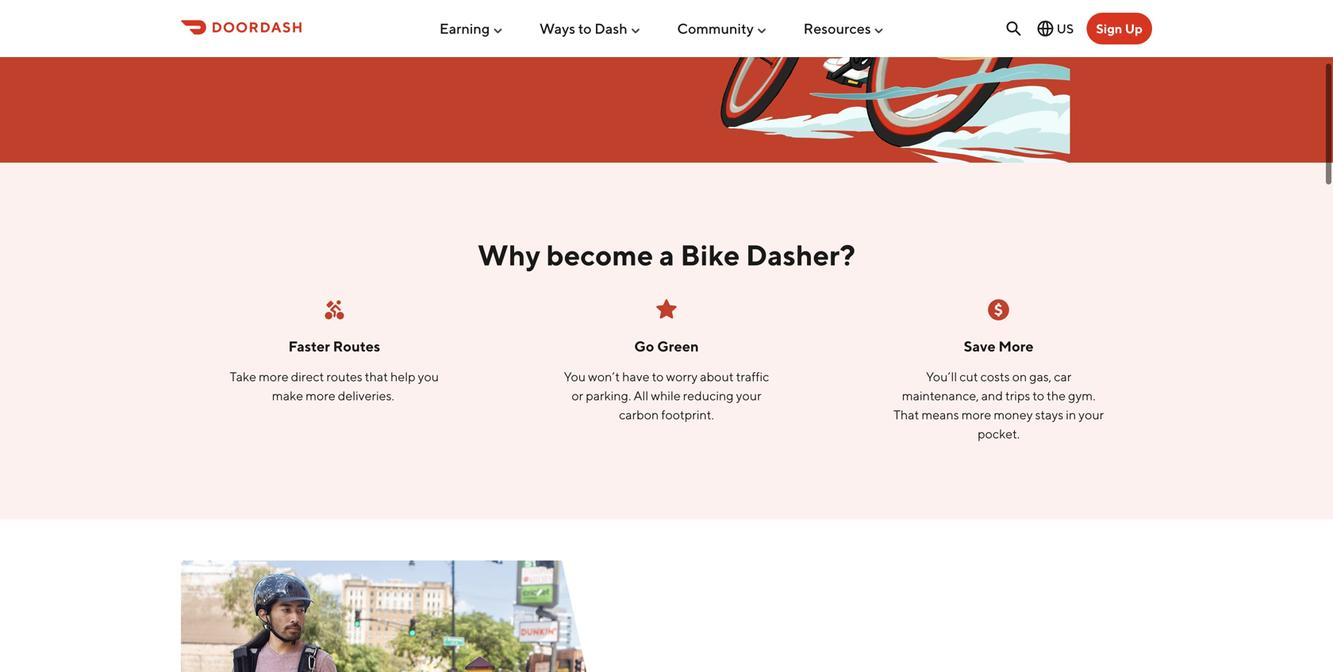 Task type: describe. For each thing, give the bounding box(es) containing it.
go green
[[635, 338, 699, 355]]

on
[[1013, 369, 1027, 384]]

money circle enabled fill image
[[987, 297, 1012, 323]]

star fill image
[[654, 297, 680, 323]]

with
[[300, 37, 328, 54]]

you
[[564, 369, 586, 384]]

why
[[478, 238, 541, 272]]

deals
[[263, 37, 297, 54]]

earning
[[440, 20, 490, 37]]

parking.
[[586, 388, 631, 403]]

exclusive
[[500, 15, 560, 33]]

1 horizontal spatial more
[[306, 388, 336, 403]]

car
[[1054, 369, 1072, 384]]

you'll cut costs on gas, car maintenance, and trips to the gym. that means more money stays in your pocket.
[[894, 369, 1105, 441]]

ride
[[318, 15, 344, 33]]

or
[[572, 388, 584, 403]]

faster routes
[[289, 338, 380, 355]]

us
[[1057, 21, 1074, 36]]

carbon
[[619, 407, 659, 422]]

community link
[[678, 14, 768, 43]]

dx spotlight hiro3 image
[[181, 561, 657, 672]]

routes
[[333, 338, 380, 355]]

more inside you'll cut costs on gas, car maintenance, and trips to the gym. that means more money stays in your pocket.
[[962, 407, 992, 422]]

reducing
[[683, 388, 734, 403]]

gym.
[[1069, 388, 1096, 403]]

cut
[[960, 369, 979, 384]]

why become a bike dasher?
[[478, 238, 856, 272]]

a
[[660, 238, 675, 272]]

that
[[894, 407, 920, 422]]

save more
[[964, 338, 1034, 355]]

sign
[[1097, 21, 1123, 36]]

become
[[547, 238, 654, 272]]

the
[[1047, 388, 1066, 403]]

stays
[[1036, 407, 1064, 422]]

dx dashcorps ebike courier1 image
[[591, 0, 1071, 163]]

take more direct routes that help you make more deliveries.
[[230, 369, 439, 403]]

our
[[476, 15, 497, 33]]

have
[[623, 369, 650, 384]]

maintenance,
[[902, 388, 979, 403]]

more
[[999, 338, 1034, 355]]

check
[[406, 15, 448, 33]]

community
[[678, 20, 754, 37]]

routes
[[327, 369, 363, 384]]



Task type: locate. For each thing, give the bounding box(es) containing it.
to inside you won't have to worry about traffic or parking. all while reducing your carbon footprint.
[[652, 369, 664, 384]]

want
[[263, 15, 299, 33]]

want to ride electric? check out our exclusive deals with
[[263, 15, 560, 54]]

2 horizontal spatial more
[[962, 407, 992, 422]]

1 horizontal spatial your
[[1079, 407, 1105, 422]]

direct
[[291, 369, 324, 384]]

resources link
[[804, 14, 886, 43]]

means
[[922, 407, 960, 422]]

to
[[302, 15, 315, 33], [578, 20, 592, 37], [652, 369, 664, 384], [1033, 388, 1045, 403]]

won't
[[588, 369, 620, 384]]

more down direct
[[306, 388, 336, 403]]

0 horizontal spatial more
[[259, 369, 289, 384]]

take
[[230, 369, 256, 384]]

earning link
[[440, 14, 504, 43]]

your inside you'll cut costs on gas, car maintenance, and trips to the gym. that means more money stays in your pocket.
[[1079, 407, 1105, 422]]

faster
[[289, 338, 330, 355]]

globe line image
[[1037, 19, 1056, 38]]

sign up button
[[1087, 13, 1153, 44]]

0 vertical spatial more
[[259, 369, 289, 384]]

sign up
[[1097, 21, 1143, 36]]

worry
[[666, 369, 698, 384]]

your
[[736, 388, 762, 403], [1079, 407, 1105, 422]]

1 vertical spatial more
[[306, 388, 336, 403]]

to up with
[[302, 15, 315, 33]]

ways to dash
[[540, 20, 628, 37]]

money
[[994, 407, 1033, 422]]

that
[[365, 369, 388, 384]]

your inside you won't have to worry about traffic or parking. all while reducing your carbon footprint.
[[736, 388, 762, 403]]

resources
[[804, 20, 871, 37]]

2 vertical spatial more
[[962, 407, 992, 422]]

traffic
[[736, 369, 770, 384]]

deliveries.
[[338, 388, 394, 403]]

in
[[1066, 407, 1077, 422]]

you
[[418, 369, 439, 384]]

0 vertical spatial your
[[736, 388, 762, 403]]

to up while
[[652, 369, 664, 384]]

go
[[635, 338, 655, 355]]

save
[[964, 338, 996, 355]]

1 vertical spatial your
[[1079, 407, 1105, 422]]

electric?
[[346, 15, 403, 33]]

while
[[651, 388, 681, 403]]

help
[[391, 369, 416, 384]]

ways to dash link
[[540, 14, 642, 43]]

and
[[982, 388, 1003, 403]]

to inside want to ride electric? check out our exclusive deals with
[[302, 15, 315, 33]]

bike
[[681, 238, 740, 272]]

to inside you'll cut costs on gas, car maintenance, and trips to the gym. that means more money stays in your pocket.
[[1033, 388, 1045, 403]]

to left the
[[1033, 388, 1045, 403]]

0 horizontal spatial your
[[736, 388, 762, 403]]

dasher?
[[746, 238, 856, 272]]

all
[[634, 388, 649, 403]]

to inside ways to dash link
[[578, 20, 592, 37]]

trips
[[1006, 388, 1031, 403]]

your down traffic
[[736, 388, 762, 403]]

ways
[[540, 20, 576, 37]]

costs
[[981, 369, 1010, 384]]

up
[[1125, 21, 1143, 36]]

vehicle bike fill image
[[322, 297, 347, 323]]

more up "make" at the bottom left
[[259, 369, 289, 384]]

pocket.
[[978, 426, 1020, 441]]

out
[[451, 15, 473, 33]]

to left dash
[[578, 20, 592, 37]]

make
[[272, 388, 303, 403]]

about
[[700, 369, 734, 384]]

more
[[259, 369, 289, 384], [306, 388, 336, 403], [962, 407, 992, 422]]

your right in
[[1079, 407, 1105, 422]]

more down and
[[962, 407, 992, 422]]

gas,
[[1030, 369, 1052, 384]]

dash
[[595, 20, 628, 37]]

green
[[657, 338, 699, 355]]

footprint.
[[662, 407, 714, 422]]

you'll
[[926, 369, 958, 384]]

you won't have to worry about traffic or parking. all while reducing your carbon footprint.
[[564, 369, 770, 422]]



Task type: vqa. For each thing, say whether or not it's contained in the screenshot.
stays
yes



